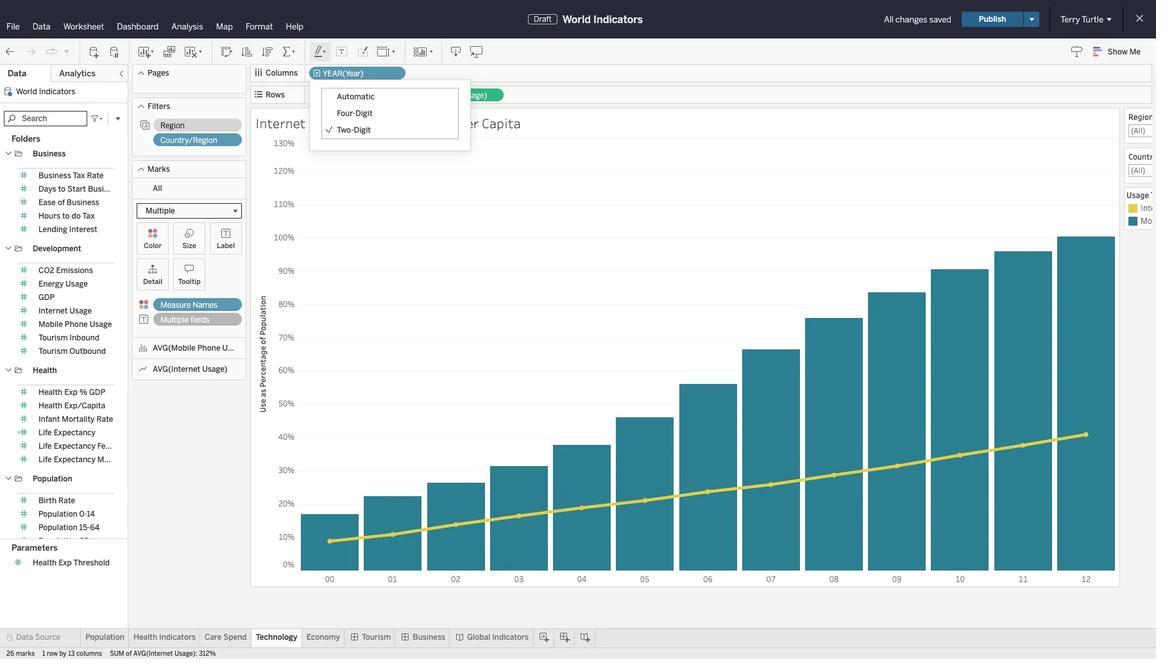Task type: vqa. For each thing, say whether or not it's contained in the screenshot.
Inbound at the left bottom
yes



Task type: describe. For each thing, give the bounding box(es) containing it.
columns
[[266, 69, 298, 78]]

capita
[[482, 114, 521, 132]]

05, Year of Year. Press Space to toggle selection. Press Escape to go back to the left margin. Use arrow keys to navigate headers text field
[[614, 572, 676, 586]]

population 65+
[[39, 537, 94, 546]]

business down days to start business at the left top of the page
[[67, 198, 99, 207]]

download image
[[450, 45, 463, 58]]

terry
[[1061, 14, 1081, 24]]

detail
[[143, 278, 162, 286]]

spend
[[224, 633, 247, 642]]

fit image
[[377, 45, 397, 58]]

12, Year of Year. Press Space to toggle selection. Press Escape to go back to the left margin. Use arrow keys to navigate headers text field
[[1055, 572, 1118, 586]]

65+
[[79, 537, 94, 546]]

analytics
[[59, 69, 96, 78]]

hours to do tax
[[39, 212, 95, 221]]

tourism for tourism inbound
[[39, 334, 68, 343]]

usage ty
[[1127, 190, 1157, 200]]

0 horizontal spatial avg(mobile
[[153, 344, 196, 353]]

co2 emissions
[[39, 266, 93, 275]]

1 vertical spatial world indicators
[[16, 87, 75, 96]]

usage):
[[175, 651, 197, 659]]

2 vertical spatial avg(internet
[[133, 651, 173, 659]]

digit for two-
[[354, 126, 371, 135]]

0 vertical spatial avg(internet
[[415, 91, 461, 100]]

turtle
[[1082, 14, 1104, 24]]

03, Year of Year. Press Space to toggle selection. Press Escape to go back to the left margin. Use arrow keys to navigate headers text field
[[488, 572, 551, 586]]

new worksheet image
[[137, 45, 155, 58]]

publish button
[[962, 12, 1024, 27]]

changes
[[896, 14, 928, 24]]

outbound
[[70, 347, 106, 356]]

rate for business tax rate
[[87, 171, 104, 180]]

format type list box
[[322, 88, 459, 139]]

of for avg(internet
[[126, 651, 132, 659]]

format
[[246, 22, 273, 31]]

all changes saved
[[884, 14, 952, 24]]

replay animation image
[[63, 47, 71, 55]]

four-
[[337, 109, 356, 118]]

internet usage
[[39, 307, 92, 316]]

country/region
[[160, 136, 217, 145]]

marks
[[148, 165, 170, 174]]

inter option
[[1127, 202, 1157, 215]]

source
[[35, 633, 60, 642]]

exp for threshold
[[58, 559, 72, 568]]

life expectancy male
[[39, 456, 115, 465]]

07, Year of Year. Press Space to toggle selection. Press Escape to go back to the left margin. Use arrow keys to navigate headers text field
[[740, 572, 803, 586]]

usage up the inbound
[[90, 320, 112, 329]]

1 vertical spatial avg(internet usage)
[[153, 365, 228, 374]]

1 horizontal spatial mobile
[[334, 114, 375, 132]]

help
[[286, 22, 304, 31]]

phone right four-digit on the top left of the page
[[378, 114, 416, 132]]

1 vertical spatial world
[[16, 87, 37, 96]]

mob
[[1141, 216, 1157, 226]]

terry turtle
[[1061, 14, 1104, 24]]

size
[[182, 242, 196, 250]]

312%
[[199, 651, 216, 659]]

ease of business
[[39, 198, 99, 207]]

marks. press enter to open the view data window.. use arrow keys to navigate data visualization elements. image
[[298, 138, 1118, 572]]

business tax rate
[[39, 171, 104, 180]]

life for life expectancy male
[[39, 456, 52, 465]]

0 vertical spatial avg(mobile
[[316, 91, 358, 100]]

11, Year of Year. Press Space to toggle selection. Press Escape to go back to the left margin. Use arrow keys to navigate headers text field
[[992, 572, 1055, 586]]

life expectancy
[[39, 429, 96, 438]]

file
[[6, 22, 20, 31]]

life expectancy female
[[39, 442, 123, 451]]

start
[[67, 185, 86, 194]]

hours
[[39, 212, 60, 221]]

format workbook image
[[356, 45, 369, 58]]

year(year)
[[323, 69, 364, 78]]

automatic
[[337, 92, 375, 101]]

measure
[[160, 301, 191, 310]]

2 vertical spatial rate
[[58, 497, 75, 506]]

names
[[193, 301, 218, 310]]

0-
[[79, 510, 87, 519]]

0 horizontal spatial region
[[160, 121, 185, 130]]

64
[[90, 524, 100, 533]]

tourism for tourism outbound
[[39, 347, 68, 356]]

clear sheet image
[[184, 45, 204, 58]]

0 vertical spatial tax
[[73, 171, 85, 180]]

data guide image
[[1071, 45, 1084, 58]]

2 vertical spatial data
[[16, 633, 33, 642]]

me
[[1130, 47, 1141, 56]]

Search text field
[[4, 111, 87, 126]]

10, Year of Year. Press Space to toggle selection. Press Escape to go back to the left margin. Use arrow keys to navigate headers text field
[[929, 572, 992, 586]]

birth rate
[[39, 497, 75, 506]]

sum
[[110, 651, 124, 659]]

replay animation image
[[45, 45, 58, 58]]

saved
[[930, 14, 952, 24]]

four-digit
[[337, 109, 373, 118]]

1 horizontal spatial avg(internet usage)
[[415, 91, 487, 100]]

draft
[[534, 15, 552, 24]]

population up sum
[[86, 633, 124, 642]]

global indicators
[[467, 633, 529, 642]]

ty
[[1151, 190, 1157, 200]]

do
[[72, 212, 81, 221]]

exp for %
[[64, 388, 78, 397]]

usage up mobile phone usage
[[70, 307, 92, 316]]

%
[[79, 388, 87, 397]]

population 0-14
[[39, 510, 95, 519]]

internet for internet and mobile phone usage per capita
[[255, 114, 306, 132]]

rate for infant mortality rate
[[97, 415, 113, 424]]

1 horizontal spatial avg(mobile phone usage)
[[316, 91, 409, 100]]

to for days
[[58, 185, 66, 194]]

filters
[[148, 102, 170, 111]]

show me button
[[1088, 42, 1153, 62]]

1 vertical spatial tax
[[82, 212, 95, 221]]

emissions
[[56, 266, 93, 275]]

1
[[42, 651, 45, 659]]

highlight image
[[313, 45, 328, 58]]

internet and mobile phone usage per capita
[[255, 114, 521, 132]]

tourism inbound
[[39, 334, 100, 343]]

co2
[[39, 266, 54, 275]]

0 vertical spatial gdp
[[39, 293, 55, 302]]

digit for four-
[[356, 109, 373, 118]]

06, Year of Year. Press Space to toggle selection. Press Escape to go back to the left margin. Use arrow keys to navigate headers text field
[[676, 572, 740, 586]]

folders
[[12, 134, 40, 144]]

1 horizontal spatial region
[[1129, 112, 1154, 122]]

technology
[[256, 633, 298, 642]]

population for population 65+
[[39, 537, 77, 546]]

all for all changes saved
[[884, 14, 894, 24]]

totals image
[[282, 45, 297, 58]]

26
[[6, 651, 14, 659]]



Task type: locate. For each thing, give the bounding box(es) containing it.
1 vertical spatial rate
[[97, 415, 113, 424]]

days to start business
[[39, 185, 121, 194]]

usage)
[[384, 91, 409, 100], [463, 91, 487, 100], [222, 344, 248, 353], [202, 365, 228, 374]]

1 vertical spatial avg(internet
[[153, 365, 200, 374]]

0 vertical spatial all
[[884, 14, 894, 24]]

26 marks
[[6, 651, 35, 659]]

expectancy down life expectancy female
[[54, 456, 96, 465]]

by
[[59, 651, 67, 659]]

label
[[217, 242, 235, 250]]

1 horizontal spatial gdp
[[89, 388, 105, 397]]

0 vertical spatial internet
[[255, 114, 306, 132]]

data
[[33, 22, 51, 31], [8, 69, 26, 78], [16, 633, 33, 642]]

avg(internet down multiple
[[153, 365, 200, 374]]

0 vertical spatial data
[[33, 22, 51, 31]]

data up marks
[[16, 633, 33, 642]]

business right the start
[[88, 185, 121, 194]]

1 vertical spatial data
[[8, 69, 26, 78]]

health indicators
[[133, 633, 196, 642]]

tax right do
[[82, 212, 95, 221]]

ease
[[39, 198, 56, 207]]

0 horizontal spatial avg(mobile phone usage)
[[153, 344, 248, 353]]

data source
[[16, 633, 60, 642]]

rate
[[87, 171, 104, 180], [97, 415, 113, 424], [58, 497, 75, 506]]

world indicators right draft
[[563, 13, 643, 25]]

energy
[[39, 280, 64, 289]]

2 expectancy from the top
[[54, 442, 96, 451]]

of for business
[[58, 198, 65, 207]]

1 horizontal spatial world
[[563, 13, 591, 25]]

rate up population 0-14
[[58, 497, 75, 506]]

internet up mobile phone usage
[[39, 307, 68, 316]]

1 vertical spatial internet
[[39, 307, 68, 316]]

2 vertical spatial tourism
[[362, 633, 391, 642]]

sum of avg(internet usage): 312%
[[110, 651, 216, 659]]

to left do
[[62, 212, 70, 221]]

09, Year of Year. Press Space to toggle selection. Press Escape to go back to the left margin. Use arrow keys to navigate headers text field
[[866, 572, 929, 586]]

usage up inter option
[[1127, 190, 1150, 200]]

gdp down "energy"
[[39, 293, 55, 302]]

world indicators
[[563, 13, 643, 25], [16, 87, 75, 96]]

1 horizontal spatial of
[[126, 651, 132, 659]]

business left global
[[413, 633, 446, 642]]

duplicate image
[[163, 45, 176, 58]]

infant mortality rate
[[39, 415, 113, 424]]

1 vertical spatial of
[[126, 651, 132, 659]]

0 vertical spatial world indicators
[[563, 13, 643, 25]]

economy
[[307, 633, 340, 642]]

0 horizontal spatial gdp
[[39, 293, 55, 302]]

of
[[58, 198, 65, 207], [126, 651, 132, 659]]

sorted descending by average of mobile phone usage within year year image
[[261, 45, 274, 58]]

00, Year of Year. Press Space to toggle selection. Press Escape to go back to the left margin. Use arrow keys to navigate headers text field
[[298, 572, 361, 586]]

measure names
[[160, 301, 218, 310]]

exp down population 65+
[[58, 559, 72, 568]]

13
[[68, 651, 75, 659]]

of right ease
[[58, 198, 65, 207]]

1 vertical spatial all
[[153, 184, 162, 193]]

health for health exp threshold
[[33, 559, 57, 568]]

open and edit this workbook in tableau desktop image
[[470, 45, 483, 58]]

multiple fields
[[160, 316, 209, 325]]

1 row by 13 columns
[[42, 651, 102, 659]]

all down "marks"
[[153, 184, 162, 193]]

gdp
[[39, 293, 55, 302], [89, 388, 105, 397]]

rows
[[266, 90, 285, 99]]

tooltip
[[178, 278, 201, 286]]

08, Year of Year. Press Space to toggle selection. Press Escape to go back to the left margin. Use arrow keys to navigate headers text field
[[803, 572, 866, 586]]

business down folders
[[33, 150, 66, 159]]

3 expectancy from the top
[[54, 456, 96, 465]]

0 vertical spatial expectancy
[[54, 429, 96, 438]]

analysis
[[172, 22, 203, 31]]

show
[[1108, 47, 1128, 56]]

tourism outbound
[[39, 347, 106, 356]]

expectancy for male
[[54, 456, 96, 465]]

population down birth rate
[[39, 510, 77, 519]]

male
[[97, 456, 115, 465]]

redo image
[[24, 45, 37, 58]]

1 vertical spatial life
[[39, 442, 52, 451]]

threshold
[[73, 559, 110, 568]]

health for health
[[33, 366, 57, 375]]

to
[[58, 185, 66, 194], [62, 212, 70, 221]]

world indicators up search text box
[[16, 87, 75, 96]]

3 life from the top
[[39, 456, 52, 465]]

tourism right economy
[[362, 633, 391, 642]]

gdp right % at left
[[89, 388, 105, 397]]

world right draft
[[563, 13, 591, 25]]

population for population 15-64
[[39, 524, 77, 533]]

0 vertical spatial world
[[563, 13, 591, 25]]

show me
[[1108, 47, 1141, 56]]

1 vertical spatial digit
[[354, 126, 371, 135]]

two-digit
[[337, 126, 371, 135]]

0 vertical spatial exp
[[64, 388, 78, 397]]

1 horizontal spatial avg(mobile
[[316, 91, 358, 100]]

avg(mobile phone usage) up four-digit on the top left of the page
[[316, 91, 409, 100]]

and
[[309, 114, 331, 132]]

life for life expectancy
[[39, 429, 52, 438]]

0 vertical spatial avg(mobile phone usage)
[[316, 91, 409, 100]]

swap rows and columns image
[[220, 45, 233, 58]]

population down population 15-64
[[39, 537, 77, 546]]

marks
[[16, 651, 35, 659]]

0 horizontal spatial world
[[16, 87, 37, 96]]

0 horizontal spatial avg(internet usage)
[[153, 365, 228, 374]]

pause auto updates image
[[108, 45, 121, 58]]

tourism
[[39, 334, 68, 343], [39, 347, 68, 356], [362, 633, 391, 642]]

2 vertical spatial expectancy
[[54, 456, 96, 465]]

inter
[[1141, 203, 1157, 213]]

health exp % gdp
[[39, 388, 105, 397]]

tax up days to start business at the left top of the page
[[73, 171, 85, 180]]

two-
[[337, 126, 354, 135]]

avg(mobile phone usage)
[[316, 91, 409, 100], [153, 344, 248, 353]]

02, Year of Year. Press Space to toggle selection. Press Escape to go back to the left margin. Use arrow keys to navigate headers text field
[[424, 572, 488, 586]]

1 vertical spatial exp
[[58, 559, 72, 568]]

0 vertical spatial of
[[58, 198, 65, 207]]

1 vertical spatial mobile
[[39, 320, 63, 329]]

global
[[467, 633, 491, 642]]

2 life from the top
[[39, 442, 52, 451]]

health for health exp/capita
[[39, 402, 62, 411]]

publish
[[979, 15, 1006, 24]]

exp/capita
[[64, 402, 105, 411]]

usage
[[418, 114, 456, 132], [1127, 190, 1150, 200], [66, 280, 88, 289], [70, 307, 92, 316], [90, 320, 112, 329]]

health down parameters
[[33, 559, 57, 568]]

expectancy for female
[[54, 442, 96, 451]]

of right sum
[[126, 651, 132, 659]]

energy usage
[[39, 280, 88, 289]]

interest
[[69, 225, 97, 234]]

avg(internet down health indicators
[[133, 651, 173, 659]]

world up search text box
[[16, 87, 37, 96]]

multiple
[[160, 316, 189, 325]]

collapse image
[[117, 70, 125, 78]]

15-
[[79, 524, 90, 533]]

map
[[216, 22, 233, 31]]

1 vertical spatial gdp
[[89, 388, 105, 397]]

population for population 0-14
[[39, 510, 77, 519]]

0 vertical spatial to
[[58, 185, 66, 194]]

0 vertical spatial avg(internet usage)
[[415, 91, 487, 100]]

0 vertical spatial digit
[[356, 109, 373, 118]]

1 vertical spatial expectancy
[[54, 442, 96, 451]]

female
[[97, 442, 123, 451]]

data up replay animation image
[[33, 22, 51, 31]]

0 horizontal spatial internet
[[39, 307, 68, 316]]

digit down automatic
[[356, 109, 373, 118]]

1 vertical spatial avg(mobile
[[153, 344, 196, 353]]

internet
[[255, 114, 306, 132], [39, 307, 68, 316]]

mortality
[[62, 415, 95, 424]]

0 horizontal spatial mobile
[[39, 320, 63, 329]]

2 vertical spatial life
[[39, 456, 52, 465]]

health down tourism outbound
[[33, 366, 57, 375]]

1 life from the top
[[39, 429, 52, 438]]

all for all
[[153, 184, 162, 193]]

tourism down tourism inbound
[[39, 347, 68, 356]]

population
[[33, 475, 72, 484], [39, 510, 77, 519], [39, 524, 77, 533], [39, 537, 77, 546], [86, 633, 124, 642]]

tax
[[73, 171, 85, 180], [82, 212, 95, 221]]

phone up four-digit on the top left of the page
[[360, 91, 382, 100]]

04, Year of Year. Press Space to toggle selection. Press Escape to go back to the left margin. Use arrow keys to navigate headers text field
[[551, 572, 614, 586]]

show/hide cards image
[[413, 45, 434, 58]]

sorted ascending by average of mobile phone usage within year year image
[[241, 45, 254, 58]]

expectancy up life expectancy male
[[54, 442, 96, 451]]

dashboard
[[117, 22, 159, 31]]

avg(internet usage) down multiple fields
[[153, 365, 228, 374]]

health up infant
[[39, 402, 62, 411]]

digit down four-digit on the top left of the page
[[354, 126, 371, 135]]

pages
[[148, 69, 169, 78]]

population 15-64
[[39, 524, 100, 533]]

phone up tourism inbound
[[65, 320, 88, 329]]

14
[[87, 510, 95, 519]]

undo image
[[4, 45, 17, 58]]

avg(mobile
[[316, 91, 358, 100], [153, 344, 196, 353]]

avg(internet usage) up per
[[415, 91, 487, 100]]

life for life expectancy female
[[39, 442, 52, 451]]

health for health exp % gdp
[[39, 388, 62, 397]]

lending
[[39, 225, 67, 234]]

new data source image
[[88, 45, 101, 58]]

avg(mobile down multiple
[[153, 344, 196, 353]]

01, Year of Year. Press Space to toggle selection. Press Escape to go back to the left margin. Use arrow keys to navigate headers text field
[[361, 572, 424, 586]]

to right days
[[58, 185, 66, 194]]

business up days
[[39, 171, 71, 180]]

1 horizontal spatial internet
[[255, 114, 306, 132]]

row
[[47, 651, 58, 659]]

1 vertical spatial tourism
[[39, 347, 68, 356]]

0 vertical spatial life
[[39, 429, 52, 438]]

rate up days to start business at the left top of the page
[[87, 171, 104, 180]]

parameters
[[12, 543, 58, 553]]

mobile
[[334, 114, 375, 132], [39, 320, 63, 329]]

health up sum of avg(internet usage): 312%
[[133, 633, 157, 642]]

phone down fields
[[197, 344, 221, 353]]

region up country/region
[[160, 121, 185, 130]]

0 vertical spatial mobile
[[334, 114, 375, 132]]

0 horizontal spatial of
[[58, 198, 65, 207]]

population up population 65+
[[39, 524, 77, 533]]

exp left % at left
[[64, 388, 78, 397]]

mob option
[[1127, 215, 1157, 228]]

digit
[[356, 109, 373, 118], [354, 126, 371, 135]]

internet for internet usage
[[39, 307, 68, 316]]

days
[[39, 185, 56, 194]]

birth
[[39, 497, 57, 506]]

indicators
[[594, 13, 643, 25], [39, 87, 75, 96], [159, 633, 196, 642], [492, 633, 529, 642]]

region up country
[[1129, 112, 1154, 122]]

avg(internet up per
[[415, 91, 461, 100]]

0 vertical spatial tourism
[[39, 334, 68, 343]]

tourism up tourism outbound
[[39, 334, 68, 343]]

0 vertical spatial rate
[[87, 171, 104, 180]]

usage left per
[[418, 114, 456, 132]]

expectancy down "infant mortality rate"
[[54, 429, 96, 438]]

all
[[884, 14, 894, 24], [153, 184, 162, 193]]

lending interest
[[39, 225, 97, 234]]

1 horizontal spatial all
[[884, 14, 894, 24]]

health for health indicators
[[133, 633, 157, 642]]

internet down rows
[[255, 114, 306, 132]]

avg(mobile phone usage) down fields
[[153, 344, 248, 353]]

health exp threshold
[[33, 559, 110, 568]]

1 expectancy from the top
[[54, 429, 96, 438]]

mobile down internet usage
[[39, 320, 63, 329]]

data down undo icon
[[8, 69, 26, 78]]

development
[[33, 245, 81, 254]]

mobile phone usage
[[39, 320, 112, 329]]

applies to selected worksheets with same data source image
[[140, 120, 150, 130]]

world
[[563, 13, 591, 25], [16, 87, 37, 96]]

fields
[[191, 316, 209, 325]]

rate down exp/capita
[[97, 415, 113, 424]]

avg(mobile up four-
[[316, 91, 358, 100]]

to for hours
[[62, 212, 70, 221]]

color
[[144, 242, 162, 250]]

1 horizontal spatial world indicators
[[563, 13, 643, 25]]

columns
[[76, 651, 102, 659]]

1 vertical spatial to
[[62, 212, 70, 221]]

health up "health exp/capita"
[[39, 388, 62, 397]]

0 horizontal spatial world indicators
[[16, 87, 75, 96]]

0 horizontal spatial all
[[153, 184, 162, 193]]

mobile down automatic
[[334, 114, 375, 132]]

all left changes
[[884, 14, 894, 24]]

1 vertical spatial avg(mobile phone usage)
[[153, 344, 248, 353]]

population up birth rate
[[33, 475, 72, 484]]

show mark labels image
[[336, 45, 349, 58]]

expectancy
[[54, 429, 96, 438], [54, 442, 96, 451], [54, 456, 96, 465]]

usage down emissions
[[66, 280, 88, 289]]



